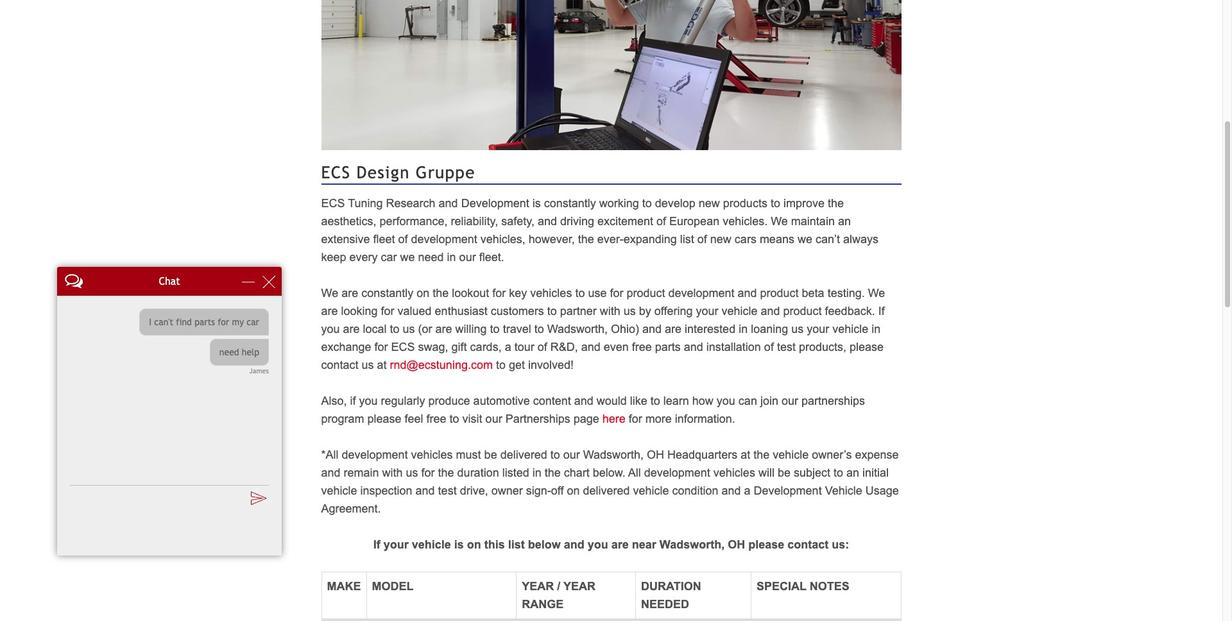 Task type: locate. For each thing, give the bounding box(es) containing it.
1 vertical spatial ecs
[[321, 197, 345, 210]]

1 vertical spatial at
[[741, 449, 751, 462]]

0 horizontal spatial be
[[485, 449, 497, 462]]

0 horizontal spatial your
[[384, 539, 409, 551]]

test inside *all development vehicles must be delivered to our wadsworth, oh headquarters at the vehicle owner's expense and remain with us for the duration listed in the chart below. all development vehicles will be subject to an initial vehicle inspection and test drive, owner sign-off on delivered vehicle condition and a development vehicle usage agreement.
[[438, 485, 457, 497]]

at right headquarters
[[741, 449, 751, 462]]

1 horizontal spatial delivered
[[583, 485, 630, 497]]

on
[[417, 287, 430, 300], [567, 485, 580, 497], [467, 539, 481, 551]]

travel
[[503, 323, 531, 336]]

on inside *all development vehicles must be delivered to our wadsworth, oh headquarters at the vehicle owner's expense and remain with us for the duration listed in the chart below. all development vehicles will be subject to an initial vehicle inspection and test drive, owner sign-off on delivered vehicle condition and a development vehicle usage agreement.
[[567, 485, 580, 497]]

0 horizontal spatial test
[[438, 485, 457, 497]]

interested
[[685, 323, 736, 336]]

1 vertical spatial if
[[374, 539, 381, 551]]

a right condition
[[745, 485, 751, 497]]

0 horizontal spatial we
[[400, 251, 415, 264]]

development
[[461, 197, 530, 210], [754, 485, 822, 497]]

/
[[557, 580, 561, 593]]

are down offering
[[665, 323, 682, 336]]

produce
[[429, 395, 470, 408]]

of down loaning
[[765, 341, 774, 354]]

0 vertical spatial ecs
[[321, 163, 351, 183]]

wadsworth, inside *all development vehicles must be delivered to our wadsworth, oh headquarters at the vehicle owner's expense and remain with us for the duration listed in the chart below. all development vehicles will be subject to an initial vehicle inspection and test drive, owner sign-off on delivered vehicle condition and a development vehicle usage agreement.
[[583, 449, 644, 462]]

swag,
[[418, 341, 449, 354]]

duration
[[641, 580, 702, 593]]

for
[[493, 287, 506, 300], [610, 287, 624, 300], [381, 305, 395, 318], [375, 341, 388, 354], [629, 413, 643, 426], [422, 467, 435, 480]]

to up the off
[[551, 449, 560, 462]]

contact inside the we are constantly on the lookout for key vehicles to use for product development and product beta testing. we are looking for valued enthusiast customers to partner with us by offering your vehicle and product feedback.  if you are local to us (or are willing to travel to wadsworth, ohio) and are interested in loaning us your vehicle in exchange for ecs swag, gift cards, a tour of r&d, and even free parts and installation of test products, please contact us at
[[321, 359, 359, 372]]

list
[[681, 233, 695, 246], [508, 539, 525, 551]]

in inside *all development vehicles must be delivered to our wadsworth, oh headquarters at the vehicle owner's expense and remain with us for the duration listed in the chart below. all development vehicles will be subject to an initial vehicle inspection and test drive, owner sign-off on delivered vehicle condition and a development vehicle usage agreement.
[[533, 467, 542, 480]]

and
[[439, 197, 458, 210], [538, 215, 557, 228], [738, 287, 757, 300], [761, 305, 781, 318], [643, 323, 662, 336], [582, 341, 601, 354], [684, 341, 704, 354], [574, 395, 594, 408], [321, 467, 341, 480], [416, 485, 435, 497], [722, 485, 741, 497], [564, 539, 585, 551]]

a
[[505, 341, 512, 354], [745, 485, 751, 497]]

0 vertical spatial with
[[600, 305, 621, 318]]

2 vertical spatial on
[[467, 539, 481, 551]]

list right this
[[508, 539, 525, 551]]

0 vertical spatial contact
[[321, 359, 359, 372]]

if your vehicle is on this list below and you are near wadsworth, oh please contact us:
[[374, 539, 850, 551]]

ever-
[[598, 233, 624, 246]]

our right join
[[782, 395, 799, 408]]

wadsworth,
[[547, 323, 608, 336], [583, 449, 644, 462], [660, 539, 725, 551]]

0 horizontal spatial contact
[[321, 359, 359, 372]]

development up 'remain'
[[342, 449, 408, 462]]

free down produce on the bottom left of the page
[[427, 413, 447, 426]]

ohio)
[[611, 323, 640, 336]]

oh
[[647, 449, 665, 462], [728, 539, 746, 551]]

we down keep
[[321, 287, 339, 300]]

model
[[372, 580, 414, 593]]

willing
[[456, 323, 487, 336]]

2 horizontal spatial your
[[807, 323, 830, 336]]

parts
[[655, 341, 681, 354]]

research
[[386, 197, 436, 210]]

our inside *all development vehicles must be delivered to our wadsworth, oh headquarters at the vehicle owner's expense and remain with us for the duration listed in the chart below. all development vehicles will be subject to an initial vehicle inspection and test drive, owner sign-off on delivered vehicle condition and a development vehicle usage agreement.
[[564, 449, 580, 462]]

1 vertical spatial development
[[754, 485, 822, 497]]

we up means
[[771, 215, 788, 228]]

our left fleet.
[[459, 251, 476, 264]]

0 horizontal spatial please
[[368, 413, 402, 426]]

constantly up driving
[[544, 197, 596, 210]]

can't
[[816, 233, 840, 246]]

0 vertical spatial delivered
[[501, 449, 548, 462]]

cars
[[735, 233, 757, 246]]

development up reliability,
[[461, 197, 530, 210]]

1 horizontal spatial at
[[741, 449, 751, 462]]

to left partner
[[547, 305, 557, 318]]

can
[[739, 395, 758, 408]]

1 vertical spatial test
[[438, 485, 457, 497]]

with
[[600, 305, 621, 318], [382, 467, 403, 480]]

year / year range
[[522, 580, 596, 611]]

1 horizontal spatial test
[[777, 341, 796, 354]]

1 vertical spatial with
[[382, 467, 403, 480]]

at inside *all development vehicles must be delivered to our wadsworth, oh headquarters at the vehicle owner's expense and remain with us for the duration listed in the chart below. all development vehicles will be subject to an initial vehicle inspection and test drive, owner sign-off on delivered vehicle condition and a development vehicle usage agreement.
[[741, 449, 751, 462]]

free
[[632, 341, 652, 354], [427, 413, 447, 426]]

development inside the we are constantly on the lookout for key vehicles to use for product development and product beta testing. we are looking for valued enthusiast customers to partner with us by offering your vehicle and product feedback.  if you are local to us (or are willing to travel to wadsworth, ohio) and are interested in loaning us your vehicle in exchange for ecs swag, gift cards, a tour of r&d, and even free parts and installation of test products, please contact us at
[[669, 287, 735, 300]]

free inside the we are constantly on the lookout for key vehicles to use for product development and product beta testing. we are looking for valued enthusiast customers to partner with us by offering your vehicle and product feedback.  if you are local to us (or are willing to travel to wadsworth, ohio) and are interested in loaning us your vehicle in exchange for ecs swag, gift cards, a tour of r&d, and even free parts and installation of test products, please contact us at
[[632, 341, 652, 354]]

to up vehicle
[[834, 467, 844, 480]]

tuning
[[348, 197, 383, 210]]

development
[[411, 233, 477, 246], [669, 287, 735, 300], [342, 449, 408, 462], [645, 467, 711, 480]]

please down regularly
[[368, 413, 402, 426]]

us
[[624, 305, 636, 318], [403, 323, 415, 336], [792, 323, 804, 336], [362, 359, 374, 372], [406, 467, 418, 480]]

*all development vehicles must be delivered to our wadsworth, oh headquarters at the vehicle owner's expense and remain with us for the duration listed in the chart below. all development vehicles will be subject to an initial vehicle inspection and test drive, owner sign-off on delivered vehicle condition and a development vehicle usage agreement.
[[321, 449, 899, 515]]

1 vertical spatial a
[[745, 485, 751, 497]]

we right testing.
[[869, 287, 886, 300]]

be right the will
[[778, 467, 791, 480]]

0 vertical spatial your
[[696, 305, 719, 318]]

if down agreement.
[[374, 539, 381, 551]]

in inside ecs tuning research and development is constantly working to develop new products to improve the aesthetics, performance, reliability, safety, and driving excitement of european vehicles.  we maintain an extensive fleet of development vehicles, however, the ever-expanding list of new cars means we can't always keep every car we need in our fleet.
[[447, 251, 456, 264]]

development down the will
[[754, 485, 822, 497]]

1 horizontal spatial constantly
[[544, 197, 596, 210]]

be up duration
[[485, 449, 497, 462]]

2 vertical spatial please
[[749, 539, 785, 551]]

oh inside *all development vehicles must be delivered to our wadsworth, oh headquarters at the vehicle owner's expense and remain with us for the duration listed in the chart below. all development vehicles will be subject to an initial vehicle inspection and test drive, owner sign-off on delivered vehicle condition and a development vehicle usage agreement.
[[647, 449, 665, 462]]

0 vertical spatial list
[[681, 233, 695, 246]]

are right (or
[[436, 323, 452, 336]]

1 vertical spatial wadsworth,
[[583, 449, 644, 462]]

1 vertical spatial please
[[368, 413, 402, 426]]

also, if you regularly produce automotive content and would like to learn how you can join our partnerships program please feel free to visit our partnerships page
[[321, 395, 866, 426]]

like
[[630, 395, 648, 408]]

you up exchange
[[321, 323, 340, 336]]

1 horizontal spatial vehicles
[[531, 287, 572, 300]]

design
[[357, 163, 410, 183]]

wadsworth, inside the we are constantly on the lookout for key vehicles to use for product development and product beta testing. we are looking for valued enthusiast customers to partner with us by offering your vehicle and product feedback.  if you are local to us (or are willing to travel to wadsworth, ohio) and are interested in loaning us your vehicle in exchange for ecs swag, gift cards, a tour of r&d, and even free parts and installation of test products, please contact us at
[[547, 323, 608, 336]]

year up the range
[[522, 580, 554, 593]]

with inside the we are constantly on the lookout for key vehicles to use for product development and product beta testing. we are looking for valued enthusiast customers to partner with us by offering your vehicle and product feedback.  if you are local to us (or are willing to travel to wadsworth, ohio) and are interested in loaning us your vehicle in exchange for ecs swag, gift cards, a tour of r&d, and even free parts and installation of test products, please contact us at
[[600, 305, 621, 318]]

please inside also, if you regularly produce automotive content and would like to learn how you can join our partnerships program please feel free to visit our partnerships page
[[368, 413, 402, 426]]

aesthetics,
[[321, 215, 377, 228]]

0 vertical spatial test
[[777, 341, 796, 354]]

vehicles left the will
[[714, 467, 756, 480]]

for left duration
[[422, 467, 435, 480]]

product up by
[[627, 287, 666, 300]]

please down feedback. in the right of the page
[[850, 341, 884, 354]]

0 horizontal spatial development
[[461, 197, 530, 210]]

0 vertical spatial is
[[533, 197, 541, 210]]

0 vertical spatial vehicles
[[531, 287, 572, 300]]

an up vehicle
[[847, 467, 860, 480]]

2 vertical spatial ecs
[[391, 341, 415, 354]]

0 horizontal spatial is
[[454, 539, 464, 551]]

1 vertical spatial new
[[711, 233, 732, 246]]

0 horizontal spatial at
[[377, 359, 387, 372]]

wadsworth, down partner
[[547, 323, 608, 336]]

1 vertical spatial is
[[454, 539, 464, 551]]

your up model
[[384, 539, 409, 551]]

if
[[350, 395, 356, 408]]

2 vertical spatial vehicles
[[714, 467, 756, 480]]

below.
[[593, 467, 626, 480]]

please up the special
[[749, 539, 785, 551]]

on up valued
[[417, 287, 430, 300]]

1 horizontal spatial oh
[[728, 539, 746, 551]]

2 horizontal spatial on
[[567, 485, 580, 497]]

with inside *all development vehicles must be delivered to our wadsworth, oh headquarters at the vehicle owner's expense and remain with us for the duration listed in the chart below. all development vehicles will be subject to an initial vehicle inspection and test drive, owner sign-off on delivered vehicle condition and a development vehicle usage agreement.
[[382, 467, 403, 480]]

rnd@ecstuning.com
[[390, 359, 493, 372]]

1 vertical spatial delivered
[[583, 485, 630, 497]]

need
[[418, 251, 444, 264]]

are up looking
[[342, 287, 358, 300]]

0 horizontal spatial with
[[382, 467, 403, 480]]

test left drive,
[[438, 485, 457, 497]]

0 vertical spatial a
[[505, 341, 512, 354]]

wadsworth, up duration on the right
[[660, 539, 725, 551]]

to right like
[[651, 395, 661, 408]]

1 vertical spatial be
[[778, 467, 791, 480]]

usage
[[866, 485, 899, 497]]

we inside ecs tuning research and development is constantly working to develop new products to improve the aesthetics, performance, reliability, safety, and driving excitement of european vehicles.  we maintain an extensive fleet of development vehicles, however, the ever-expanding list of new cars means we can't always keep every car we need in our fleet.
[[771, 215, 788, 228]]

0 vertical spatial oh
[[647, 449, 665, 462]]

0 vertical spatial an
[[839, 215, 851, 228]]

testing.
[[828, 287, 865, 300]]

0 horizontal spatial delivered
[[501, 449, 548, 462]]

an inside *all development vehicles must be delivered to our wadsworth, oh headquarters at the vehicle owner's expense and remain with us for the duration listed in the chart below. all development vehicles will be subject to an initial vehicle inspection and test drive, owner sign-off on delivered vehicle condition and a development vehicle usage agreement.
[[847, 467, 860, 480]]

subject
[[794, 467, 831, 480]]

on right the off
[[567, 485, 580, 497]]

with down "use"
[[600, 305, 621, 318]]

list down "european"
[[681, 233, 695, 246]]

1 horizontal spatial list
[[681, 233, 695, 246]]

0 vertical spatial be
[[485, 449, 497, 462]]

vehicles inside the we are constantly on the lookout for key vehicles to use for product development and product beta testing. we are looking for valued enthusiast customers to partner with us by offering your vehicle and product feedback.  if you are local to us (or are willing to travel to wadsworth, ohio) and are interested in loaning us your vehicle in exchange for ecs swag, gift cards, a tour of r&d, and even free parts and installation of test products, please contact us at
[[531, 287, 572, 300]]

your up products,
[[807, 323, 830, 336]]

ecs design gruppe
[[321, 163, 476, 183]]

vehicles
[[531, 287, 572, 300], [411, 449, 453, 462], [714, 467, 756, 480]]

ecs up aesthetics,
[[321, 197, 345, 210]]

development up need
[[411, 233, 477, 246]]

for right "use"
[[610, 287, 624, 300]]

vehicles.
[[723, 215, 768, 228]]

wadsworth, up below.
[[583, 449, 644, 462]]

gruppe
[[416, 163, 476, 183]]

2 horizontal spatial please
[[850, 341, 884, 354]]

our
[[459, 251, 476, 264], [782, 395, 799, 408], [486, 413, 503, 426], [564, 449, 580, 462]]

new up "european"
[[699, 197, 720, 210]]

vehicles up partner
[[531, 287, 572, 300]]

our inside ecs tuning research and development is constantly working to develop new products to improve the aesthetics, performance, reliability, safety, and driving excitement of european vehicles.  we maintain an extensive fleet of development vehicles, however, the ever-expanding list of new cars means we can't always keep every car we need in our fleet.
[[459, 251, 476, 264]]

us inside *all development vehicles must be delivered to our wadsworth, oh headquarters at the vehicle owner's expense and remain with us for the duration listed in the chart below. all development vehicles will be subject to an initial vehicle inspection and test drive, owner sign-off on delivered vehicle condition and a development vehicle usage agreement.
[[406, 467, 418, 480]]

test
[[777, 341, 796, 354], [438, 485, 457, 497]]

gift
[[452, 341, 467, 354]]

for down like
[[629, 413, 643, 426]]

is up 'safety,'
[[533, 197, 541, 210]]

in right need
[[447, 251, 456, 264]]

1 horizontal spatial development
[[754, 485, 822, 497]]

here
[[603, 413, 626, 426]]

is inside ecs tuning research and development is constantly working to develop new products to improve the aesthetics, performance, reliability, safety, and driving excitement of european vehicles.  we maintain an extensive fleet of development vehicles, however, the ever-expanding list of new cars means we can't always keep every car we need in our fleet.
[[533, 197, 541, 210]]

0 horizontal spatial on
[[417, 287, 430, 300]]

the up the enthusiast
[[433, 287, 449, 300]]

1 vertical spatial constantly
[[362, 287, 414, 300]]

and inside also, if you regularly produce automotive content and would like to learn how you can join our partnerships program please feel free to visit our partnerships page
[[574, 395, 594, 408]]

free inside also, if you regularly produce automotive content and would like to learn how you can join our partnerships program please feel free to visit our partnerships page
[[427, 413, 447, 426]]

reliability,
[[451, 215, 498, 228]]

join
[[761, 395, 779, 408]]

expanding
[[624, 233, 677, 246]]

1 horizontal spatial a
[[745, 485, 751, 497]]

ecs for ecs tuning research and development is constantly working to develop new products to improve the aesthetics, performance, reliability, safety, and driving excitement of european vehicles.  we maintain an extensive fleet of development vehicles, however, the ever-expanding list of new cars means we can't always keep every car we need in our fleet.
[[321, 197, 345, 210]]

delivered down below.
[[583, 485, 630, 497]]

page
[[574, 413, 600, 426]]

1 horizontal spatial year
[[564, 580, 596, 593]]

constantly
[[544, 197, 596, 210], [362, 287, 414, 300]]

0 vertical spatial wadsworth,
[[547, 323, 608, 336]]

on inside the we are constantly on the lookout for key vehicles to use for product development and product beta testing. we are looking for valued enthusiast customers to partner with us by offering your vehicle and product feedback.  if you are local to us (or are willing to travel to wadsworth, ohio) and are interested in loaning us your vehicle in exchange for ecs swag, gift cards, a tour of r&d, and even free parts and installation of test products, please contact us at
[[417, 287, 430, 300]]

special
[[757, 580, 807, 593]]

contact down exchange
[[321, 359, 359, 372]]

if inside the we are constantly on the lookout for key vehicles to use for product development and product beta testing. we are looking for valued enthusiast customers to partner with us by offering your vehicle and product feedback.  if you are local to us (or are willing to travel to wadsworth, ohio) and are interested in loaning us your vehicle in exchange for ecs swag, gift cards, a tour of r&d, and even free parts and installation of test products, please contact us at
[[879, 305, 885, 318]]

1 horizontal spatial contact
[[788, 539, 829, 551]]

0 horizontal spatial constantly
[[362, 287, 414, 300]]

0 vertical spatial new
[[699, 197, 720, 210]]

0 horizontal spatial a
[[505, 341, 512, 354]]

1 horizontal spatial free
[[632, 341, 652, 354]]

ecs inside ecs tuning research and development is constantly working to develop new products to improve the aesthetics, performance, reliability, safety, and driving excitement of european vehicles.  we maintain an extensive fleet of development vehicles, however, the ever-expanding list of new cars means we can't always keep every car we need in our fleet.
[[321, 197, 345, 210]]

0 horizontal spatial vehicles
[[411, 449, 453, 462]]

extensive
[[321, 233, 370, 246]]

content
[[533, 395, 571, 408]]

lookout
[[452, 287, 489, 300]]

partnerships
[[802, 395, 866, 408]]

in up the sign-
[[533, 467, 542, 480]]

1 horizontal spatial please
[[749, 539, 785, 551]]

ecs up tuning
[[321, 163, 351, 183]]

0 vertical spatial please
[[850, 341, 884, 354]]

learn
[[664, 395, 689, 408]]

us down exchange
[[362, 359, 374, 372]]

your up interested
[[696, 305, 719, 318]]

automotive
[[474, 395, 530, 408]]

us up inspection
[[406, 467, 418, 480]]

0 horizontal spatial free
[[427, 413, 447, 426]]

with up inspection
[[382, 467, 403, 480]]

an up always
[[839, 215, 851, 228]]

for left key at the left
[[493, 287, 506, 300]]

development inside *all development vehicles must be delivered to our wadsworth, oh headquarters at the vehicle owner's expense and remain with us for the duration listed in the chart below. all development vehicles will be subject to an initial vehicle inspection and test drive, owner sign-off on delivered vehicle condition and a development vehicle usage agreement.
[[754, 485, 822, 497]]

always
[[844, 233, 879, 246]]

more
[[646, 413, 672, 426]]

1 vertical spatial list
[[508, 539, 525, 551]]

vehicle
[[825, 485, 863, 497]]

vehicles left must
[[411, 449, 453, 462]]

in
[[447, 251, 456, 264], [739, 323, 748, 336], [872, 323, 881, 336], [533, 467, 542, 480]]

owner's
[[812, 449, 852, 462]]

1 vertical spatial on
[[567, 485, 580, 497]]

we
[[771, 215, 788, 228], [321, 287, 339, 300], [869, 287, 886, 300]]

new left cars
[[711, 233, 732, 246]]

are left "near"
[[612, 539, 629, 551]]

also,
[[321, 395, 347, 408]]

range
[[522, 598, 564, 611]]

are left looking
[[321, 305, 338, 318]]

1 horizontal spatial is
[[533, 197, 541, 210]]

we down maintain
[[798, 233, 813, 246]]

delivered up listed
[[501, 449, 548, 462]]

0 vertical spatial on
[[417, 287, 430, 300]]

1 horizontal spatial if
[[879, 305, 885, 318]]

a left tour
[[505, 341, 512, 354]]

0 vertical spatial at
[[377, 359, 387, 372]]

year right '/' on the left bottom of page
[[564, 580, 596, 593]]

1 horizontal spatial we
[[771, 215, 788, 228]]

an
[[839, 215, 851, 228], [847, 467, 860, 480]]

0 horizontal spatial oh
[[647, 449, 665, 462]]

contact
[[321, 359, 359, 372], [788, 539, 829, 551]]

drive,
[[460, 485, 488, 497]]

1 vertical spatial oh
[[728, 539, 746, 551]]

0 vertical spatial free
[[632, 341, 652, 354]]

ecs left swag,
[[391, 341, 415, 354]]

at inside the we are constantly on the lookout for key vehicles to use for product development and product beta testing. we are looking for valued enthusiast customers to partner with us by offering your vehicle and product feedback.  if you are local to us (or are willing to travel to wadsworth, ohio) and are interested in loaning us your vehicle in exchange for ecs swag, gift cards, a tour of r&d, and even free parts and installation of test products, please contact us at
[[377, 359, 387, 372]]

0 vertical spatial if
[[879, 305, 885, 318]]

0 vertical spatial development
[[461, 197, 530, 210]]

constantly up valued
[[362, 287, 414, 300]]

0 horizontal spatial year
[[522, 580, 554, 593]]

test down loaning
[[777, 341, 796, 354]]

product down beta
[[784, 305, 822, 318]]

0 vertical spatial constantly
[[544, 197, 596, 210]]

safety,
[[502, 215, 535, 228]]

a inside *all development vehicles must be delivered to our wadsworth, oh headquarters at the vehicle owner's expense and remain with us for the duration listed in the chart below. all development vehicles will be subject to an initial vehicle inspection and test drive, owner sign-off on delivered vehicle condition and a development vehicle usage agreement.
[[745, 485, 751, 497]]

the down driving
[[578, 233, 594, 246]]

for up local
[[381, 305, 395, 318]]

to right travel
[[535, 323, 544, 336]]

1 vertical spatial an
[[847, 467, 860, 480]]

vehicle up subject
[[773, 449, 809, 462]]

1 horizontal spatial with
[[600, 305, 621, 318]]

ecs for ecs design gruppe
[[321, 163, 351, 183]]

1 horizontal spatial we
[[798, 233, 813, 246]]

on left this
[[467, 539, 481, 551]]

1 vertical spatial free
[[427, 413, 447, 426]]

expense
[[856, 449, 899, 462]]

every
[[350, 251, 378, 264]]



Task type: describe. For each thing, give the bounding box(es) containing it.
needed
[[641, 598, 690, 611]]

the left duration
[[438, 467, 454, 480]]

this
[[485, 539, 505, 551]]

sign-
[[526, 485, 551, 497]]

1 vertical spatial contact
[[788, 539, 829, 551]]

ecs tuning research and development is constantly working to develop new products to improve the aesthetics, performance, reliability, safety, and driving excitement of european vehicles.  we maintain an extensive fleet of development vehicles, however, the ever-expanding list of new cars means we can't always keep every car we need in our fleet.
[[321, 197, 879, 264]]

0 horizontal spatial list
[[508, 539, 525, 551]]

make
[[327, 580, 361, 593]]

to up cards,
[[490, 323, 500, 336]]

get
[[509, 359, 525, 372]]

regularly
[[381, 395, 425, 408]]

partnerships
[[506, 413, 571, 426]]

products,
[[799, 341, 847, 354]]

1 horizontal spatial your
[[696, 305, 719, 318]]

constantly inside ecs tuning research and development is constantly working to develop new products to improve the aesthetics, performance, reliability, safety, and driving excitement of european vehicles.  we maintain an extensive fleet of development vehicles, however, the ever-expanding list of new cars means we can't always keep every car we need in our fleet.
[[544, 197, 596, 210]]

offering
[[655, 305, 693, 318]]

condition
[[673, 485, 719, 497]]

use
[[588, 287, 607, 300]]

however,
[[529, 233, 575, 246]]

maintain
[[792, 215, 835, 228]]

ecs inside the we are constantly on the lookout for key vehicles to use for product development and product beta testing. we are looking for valued enthusiast customers to partner with us by offering your vehicle and product feedback.  if you are local to us (or are willing to travel to wadsworth, ohio) and are interested in loaning us your vehicle in exchange for ecs swag, gift cards, a tour of r&d, and even free parts and installation of test products, please contact us at
[[391, 341, 415, 354]]

2 vertical spatial wadsworth,
[[660, 539, 725, 551]]

development inside ecs tuning research and development is constantly working to develop new products to improve the aesthetics, performance, reliability, safety, and driving excitement of european vehicles.  we maintain an extensive fleet of development vehicles, however, the ever-expanding list of new cars means we can't always keep every car we need in our fleet.
[[411, 233, 477, 246]]

the up the off
[[545, 467, 561, 480]]

1 horizontal spatial on
[[467, 539, 481, 551]]

1 vertical spatial your
[[807, 323, 830, 336]]

to left "use"
[[576, 287, 585, 300]]

fleet.
[[479, 251, 504, 264]]

looking
[[341, 305, 378, 318]]

vehicle up model
[[412, 539, 451, 551]]

chart
[[564, 467, 590, 480]]

in up installation
[[739, 323, 748, 336]]

you right if
[[359, 395, 378, 408]]

0 horizontal spatial if
[[374, 539, 381, 551]]

us:
[[832, 539, 850, 551]]

development inside ecs tuning research and development is constantly working to develop new products to improve the aesthetics, performance, reliability, safety, and driving excitement of european vehicles.  we maintain an extensive fleet of development vehicles, however, the ever-expanding list of new cars means we can't always keep every car we need in our fleet.
[[461, 197, 530, 210]]

agreement.
[[321, 503, 381, 515]]

of right tour
[[538, 341, 548, 354]]

duration
[[458, 467, 499, 480]]

customers
[[491, 305, 544, 318]]

of up expanding
[[657, 215, 667, 228]]

for down local
[[375, 341, 388, 354]]

(or
[[418, 323, 433, 336]]

of right fleet
[[398, 233, 408, 246]]

to left get
[[496, 359, 506, 372]]

to right the "working"
[[643, 197, 652, 210]]

car
[[381, 251, 397, 264]]

near
[[632, 539, 657, 551]]

driving
[[561, 215, 595, 228]]

the inside the we are constantly on the lookout for key vehicles to use for product development and product beta testing. we are looking for valued enthusiast customers to partner with us by offering your vehicle and product feedback.  if you are local to us (or are willing to travel to wadsworth, ohio) and are interested in loaning us your vehicle in exchange for ecs swag, gift cards, a tour of r&d, and even free parts and installation of test products, please contact us at
[[433, 287, 449, 300]]

visit
[[463, 413, 483, 426]]

development up condition
[[645, 467, 711, 480]]

information.
[[675, 413, 736, 426]]

in down feedback. in the right of the page
[[872, 323, 881, 336]]

beta
[[802, 287, 825, 300]]

means
[[760, 233, 795, 246]]

installation
[[707, 341, 761, 354]]

vehicle down feedback. in the right of the page
[[833, 323, 869, 336]]

1 vertical spatial vehicles
[[411, 449, 453, 462]]

would
[[597, 395, 627, 408]]

of down "european"
[[698, 233, 707, 246]]

fleet
[[373, 233, 395, 246]]

are up exchange
[[343, 323, 360, 336]]

to right local
[[390, 323, 400, 336]]

exchange
[[321, 341, 372, 354]]

by
[[639, 305, 652, 318]]

here link
[[603, 413, 626, 426]]

0 vertical spatial we
[[798, 233, 813, 246]]

off
[[551, 485, 564, 497]]

0 horizontal spatial we
[[321, 287, 339, 300]]

list inside ecs tuning research and development is constantly working to develop new products to improve the aesthetics, performance, reliability, safety, and driving excitement of european vehicles.  we maintain an extensive fleet of development vehicles, however, the ever-expanding list of new cars means we can't always keep every car we need in our fleet.
[[681, 233, 695, 246]]

improve
[[784, 197, 825, 210]]

performance,
[[380, 215, 448, 228]]

keep
[[321, 251, 346, 264]]

all
[[628, 467, 641, 480]]

vehicle up agreement.
[[321, 485, 357, 497]]

key
[[509, 287, 527, 300]]

the up the will
[[754, 449, 770, 462]]

will
[[759, 467, 775, 480]]

below
[[528, 539, 561, 551]]

for inside *all development vehicles must be delivered to our wadsworth, oh headquarters at the vehicle owner's expense and remain with us for the duration listed in the chart below. all development vehicles will be subject to an initial vehicle inspection and test drive, owner sign-off on delivered vehicle condition and a development vehicle usage agreement.
[[422, 467, 435, 480]]

1 horizontal spatial be
[[778, 467, 791, 480]]

remain
[[344, 467, 379, 480]]

us left by
[[624, 305, 636, 318]]

feedback.
[[825, 305, 876, 318]]

2 horizontal spatial we
[[869, 287, 886, 300]]

european
[[670, 215, 720, 228]]

2 vertical spatial your
[[384, 539, 409, 551]]

test inside the we are constantly on the lookout for key vehicles to use for product development and product beta testing. we are looking for valued enthusiast customers to partner with us by offering your vehicle and product feedback.  if you are local to us (or are willing to travel to wadsworth, ohio) and are interested in loaning us your vehicle in exchange for ecs swag, gift cards, a tour of r&d, and even free parts and installation of test products, please contact us at
[[777, 341, 796, 354]]

local
[[363, 323, 387, 336]]

us right loaning
[[792, 323, 804, 336]]

a inside the we are constantly on the lookout for key vehicles to use for product development and product beta testing. we are looking for valued enthusiast customers to partner with us by offering your vehicle and product feedback.  if you are local to us (or are willing to travel to wadsworth, ohio) and are interested in loaning us your vehicle in exchange for ecs swag, gift cards, a tour of r&d, and even free parts and installation of test products, please contact us at
[[505, 341, 512, 354]]

owner
[[492, 485, 523, 497]]

enthusiast
[[435, 305, 488, 318]]

to left improve
[[771, 197, 781, 210]]

rnd@ecstuning.com link
[[390, 359, 493, 372]]

cards,
[[470, 341, 502, 354]]

working
[[600, 197, 639, 210]]

loaning
[[751, 323, 789, 336]]

inspection
[[361, 485, 413, 497]]

initial
[[863, 467, 889, 480]]

vehicle up interested
[[722, 305, 758, 318]]

excitement
[[598, 215, 654, 228]]

headquarters
[[668, 449, 738, 462]]

please inside the we are constantly on the lookout for key vehicles to use for product development and product beta testing. we are looking for valued enthusiast customers to partner with us by offering your vehicle and product feedback.  if you are local to us (or are willing to travel to wadsworth, ohio) and are interested in loaning us your vehicle in exchange for ecs swag, gift cards, a tour of r&d, and even free parts and installation of test products, please contact us at
[[850, 341, 884, 354]]

2 year from the left
[[564, 580, 596, 593]]

tour
[[515, 341, 535, 354]]

*all
[[321, 449, 339, 462]]

partner
[[560, 305, 597, 318]]

even
[[604, 341, 629, 354]]

valued
[[398, 305, 432, 318]]

feel
[[405, 413, 424, 426]]

an inside ecs tuning research and development is constantly working to develop new products to improve the aesthetics, performance, reliability, safety, and driving excitement of european vehicles.  we maintain an extensive fleet of development vehicles, however, the ever-expanding list of new cars means we can't always keep every car we need in our fleet.
[[839, 215, 851, 228]]

1 year from the left
[[522, 580, 554, 593]]

us left (or
[[403, 323, 415, 336]]

how
[[693, 395, 714, 408]]

you left can
[[717, 395, 736, 408]]

constantly inside the we are constantly on the lookout for key vehicles to use for product development and product beta testing. we are looking for valued enthusiast customers to partner with us by offering your vehicle and product feedback.  if you are local to us (or are willing to travel to wadsworth, ohio) and are interested in loaning us your vehicle in exchange for ecs swag, gift cards, a tour of r&d, and even free parts and installation of test products, please contact us at
[[362, 287, 414, 300]]

1 vertical spatial we
[[400, 251, 415, 264]]

you inside the we are constantly on the lookout for key vehicles to use for product development and product beta testing. we are looking for valued enthusiast customers to partner with us by offering your vehicle and product feedback.  if you are local to us (or are willing to travel to wadsworth, ohio) and are interested in loaning us your vehicle in exchange for ecs swag, gift cards, a tour of r&d, and even free parts and installation of test products, please contact us at
[[321, 323, 340, 336]]

our down automotive at the bottom
[[486, 413, 503, 426]]

the up maintain
[[828, 197, 844, 210]]

2 horizontal spatial vehicles
[[714, 467, 756, 480]]

special notes
[[757, 580, 850, 593]]

vehicle down all
[[633, 485, 669, 497]]

products
[[724, 197, 768, 210]]

product left beta
[[761, 287, 799, 300]]

you left "near"
[[588, 539, 609, 551]]

to left visit
[[450, 413, 459, 426]]

rnd@ecstuning.com to get involved!
[[390, 359, 574, 372]]



Task type: vqa. For each thing, say whether or not it's contained in the screenshot.
Chat
no



